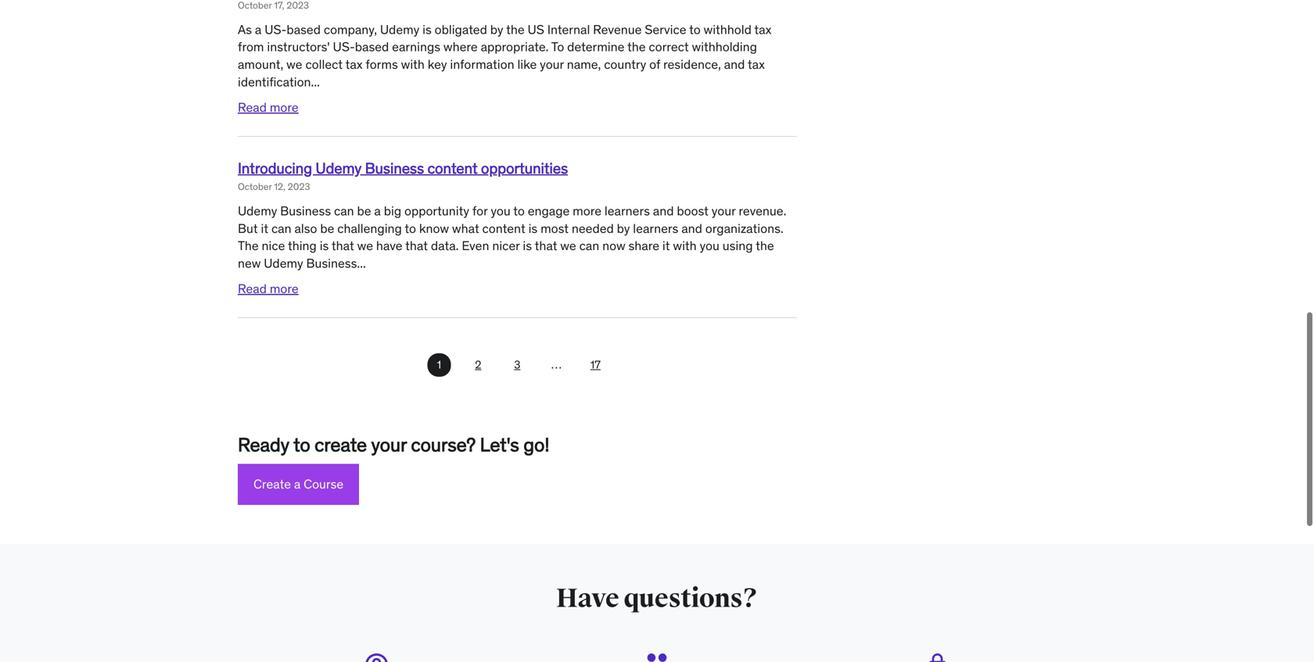Task type: describe. For each thing, give the bounding box(es) containing it.
1 that from the left
[[332, 238, 354, 254]]

1 horizontal spatial the
[[627, 39, 646, 55]]

with inside udemy business can be a big opportunity for you to engage more learners and boost your revenue. but it can also be challenging to know what content is most needed by learners and organizations. the nice thing is that we have that data. even nicer is that we can now share it with you using the new udemy business...
[[673, 238, 697, 254]]

read more for 1st read more 'link' from the bottom of the page
[[238, 281, 299, 297]]

2
[[475, 358, 481, 372]]

have
[[376, 238, 403, 254]]

1 vertical spatial based
[[355, 39, 389, 55]]

go!
[[524, 433, 549, 457]]

name,
[[567, 56, 601, 72]]

appropriate.
[[481, 39, 549, 55]]

2023
[[288, 181, 310, 193]]

know
[[419, 220, 449, 237]]

1 horizontal spatial it
[[663, 238, 670, 254]]

revenue.
[[739, 203, 786, 219]]

instructors'
[[267, 39, 330, 55]]

is right nicer
[[523, 238, 532, 254]]

with inside "as a us-based company, udemy is obligated by the us internal revenue service to withhold tax from instructors' us-based earnings where appropriate. to determine the correct withholding amount, we collect tax forms with key information like your name, country of residence, and tax identification..."
[[401, 56, 425, 72]]

let's
[[480, 433, 519, 457]]

data.
[[431, 238, 459, 254]]

create a course link
[[238, 464, 359, 505]]

1 vertical spatial us-
[[333, 39, 355, 55]]

determine
[[567, 39, 625, 55]]

content inside udemy business can be a big opportunity for you to engage more learners and boost your revenue. but it can also be challenging to know what content is most needed by learners and organizations. the nice thing is that we have that data. even nicer is that we can now share it with you using the new udemy business...
[[482, 220, 525, 237]]

information
[[450, 56, 514, 72]]

1 horizontal spatial we
[[357, 238, 373, 254]]

obligated
[[435, 21, 487, 37]]

1 vertical spatial learners
[[633, 220, 678, 237]]

opportunities
[[481, 159, 568, 177]]

correct
[[649, 39, 689, 55]]

have questions?
[[556, 583, 758, 615]]

like
[[517, 56, 537, 72]]

most
[[541, 220, 569, 237]]

opportunity
[[404, 203, 469, 219]]

0 horizontal spatial be
[[320, 220, 334, 237]]

udemy business can be a big opportunity for you to engage more learners and boost your revenue. but it can also be challenging to know what content is most needed by learners and organizations. the nice thing is that we have that data. even nicer is that we can now share it with you using the new udemy business...
[[238, 203, 786, 272]]

is up "business..."
[[320, 238, 329, 254]]

2 that from the left
[[405, 238, 428, 254]]

17 link
[[584, 354, 607, 377]]

content inside introducing udemy business content opportunities october 12, 2023
[[427, 159, 478, 177]]

1 vertical spatial can
[[271, 220, 291, 237]]

more inside udemy business can be a big opportunity for you to engage more learners and boost your revenue. but it can also be challenging to know what content is most needed by learners and organizations. the nice thing is that we have that data. even nicer is that we can now share it with you using the new udemy business...
[[573, 203, 602, 219]]

read more for 1st read more 'link'
[[238, 99, 299, 115]]

0 horizontal spatial you
[[491, 203, 511, 219]]

where
[[443, 39, 478, 55]]

trust and safety icon image
[[929, 654, 946, 663]]

1
[[437, 358, 441, 372]]

we inside "as a us-based company, udemy is obligated by the us internal revenue service to withhold tax from instructors' us-based earnings where appropriate. to determine the correct withholding amount, we collect tax forms with key information like your name, country of residence, and tax identification..."
[[286, 56, 302, 72]]

2 vertical spatial can
[[579, 238, 599, 254]]

country
[[604, 56, 646, 72]]

service
[[645, 21, 686, 37]]

and inside "as a us-based company, udemy is obligated by the us internal revenue service to withhold tax from instructors' us-based earnings where appropriate. to determine the correct withholding amount, we collect tax forms with key information like your name, country of residence, and tax identification..."
[[724, 56, 745, 72]]

your inside udemy business can be a big opportunity for you to engage more learners and boost your revenue. but it can also be challenging to know what content is most needed by learners and organizations. the nice thing is that we have that data. even nicer is that we can now share it with you using the new udemy business...
[[712, 203, 736, 219]]

instructor community icon image
[[642, 654, 672, 663]]

create a course
[[253, 477, 344, 493]]

for
[[472, 203, 488, 219]]

but
[[238, 220, 258, 237]]

2 vertical spatial your
[[371, 433, 407, 457]]

to right ready
[[293, 433, 310, 457]]

internal
[[547, 21, 590, 37]]

october
[[238, 181, 272, 193]]

introducing
[[238, 159, 312, 177]]

needed
[[572, 220, 614, 237]]

udemy inside "as a us-based company, udemy is obligated by the us internal revenue service to withhold tax from instructors' us-based earnings where appropriate. to determine the correct withholding amount, we collect tax forms with key information like your name, country of residence, and tax identification..."
[[380, 21, 419, 37]]

0 vertical spatial learners
[[605, 203, 650, 219]]

2 link
[[466, 354, 490, 377]]

17
[[590, 358, 601, 372]]

from
[[238, 39, 264, 55]]

questions?
[[624, 583, 758, 615]]

the inside udemy business can be a big opportunity for you to engage more learners and boost your revenue. but it can also be challenging to know what content is most needed by learners and organizations. the nice thing is that we have that data. even nicer is that we can now share it with you using the new udemy business...
[[756, 238, 774, 254]]

nice
[[262, 238, 285, 254]]

to
[[551, 39, 564, 55]]

business inside udemy business can be a big opportunity for you to engage more learners and boost your revenue. but it can also be challenging to know what content is most needed by learners and organizations. the nice thing is that we have that data. even nicer is that we can now share it with you using the new udemy business...
[[280, 203, 331, 219]]

ready to create your course? let's go!
[[238, 433, 549, 457]]

big
[[384, 203, 401, 219]]

3 that from the left
[[535, 238, 557, 254]]

create
[[253, 477, 291, 493]]

0 vertical spatial be
[[357, 203, 371, 219]]

help and support icon image
[[365, 654, 388, 663]]

using
[[723, 238, 753, 254]]

organizations.
[[705, 220, 784, 237]]



Task type: vqa. For each thing, say whether or not it's contained in the screenshot.
bottommost BE
yes



Task type: locate. For each thing, give the bounding box(es) containing it.
1 horizontal spatial us-
[[333, 39, 355, 55]]

be up the challenging
[[357, 203, 371, 219]]

challenging
[[337, 220, 402, 237]]

you
[[491, 203, 511, 219], [700, 238, 720, 254]]

with down boost at the right of page
[[673, 238, 697, 254]]

it right but
[[261, 220, 268, 237]]

us
[[528, 21, 544, 37]]

to right service
[[689, 21, 701, 37]]

more
[[270, 99, 299, 115], [573, 203, 602, 219], [270, 281, 299, 297]]

is inside "as a us-based company, udemy is obligated by the us internal revenue service to withhold tax from instructors' us-based earnings where appropriate. to determine the correct withholding amount, we collect tax forms with key information like your name, country of residence, and tax identification..."
[[423, 21, 432, 37]]

2 horizontal spatial can
[[579, 238, 599, 254]]

learners up now
[[605, 203, 650, 219]]

0 horizontal spatial can
[[271, 220, 291, 237]]

0 horizontal spatial by
[[490, 21, 503, 37]]

udemy up but
[[238, 203, 277, 219]]

learners up share
[[633, 220, 678, 237]]

withholding
[[692, 39, 757, 55]]

0 vertical spatial a
[[255, 21, 262, 37]]

your inside "as a us-based company, udemy is obligated by the us internal revenue service to withhold tax from instructors' us-based earnings where appropriate. to determine the correct withholding amount, we collect tax forms with key information like your name, country of residence, and tax identification..."
[[540, 56, 564, 72]]

0 vertical spatial by
[[490, 21, 503, 37]]

0 vertical spatial based
[[287, 21, 321, 37]]

0 vertical spatial content
[[427, 159, 478, 177]]

0 horizontal spatial us-
[[265, 21, 287, 37]]

by up appropriate.
[[490, 21, 503, 37]]

2 horizontal spatial the
[[756, 238, 774, 254]]

read more down identification... on the left top of the page
[[238, 99, 299, 115]]

1 vertical spatial read more link
[[238, 281, 299, 297]]

business...
[[306, 256, 366, 272]]

more down identification... on the left top of the page
[[270, 99, 299, 115]]

2 vertical spatial more
[[270, 281, 299, 297]]

read
[[238, 99, 267, 115], [238, 281, 267, 297]]

0 horizontal spatial with
[[401, 56, 425, 72]]

read more link down 'new' at the left of the page
[[238, 281, 299, 297]]

0 vertical spatial business
[[365, 159, 424, 177]]

a for course
[[294, 477, 301, 493]]

thing
[[288, 238, 317, 254]]

the
[[506, 21, 525, 37], [627, 39, 646, 55], [756, 238, 774, 254]]

what
[[452, 220, 479, 237]]

a inside "as a us-based company, udemy is obligated by the us internal revenue service to withhold tax from instructors' us-based earnings where appropriate. to determine the correct withholding amount, we collect tax forms with key information like your name, country of residence, and tax identification..."
[[255, 21, 262, 37]]

1 horizontal spatial by
[[617, 220, 630, 237]]

a left big
[[374, 203, 381, 219]]

udemy up earnings on the top left
[[380, 21, 419, 37]]

0 horizontal spatial a
[[255, 21, 262, 37]]

ready
[[238, 433, 289, 457]]

2 horizontal spatial and
[[724, 56, 745, 72]]

us- down company,
[[333, 39, 355, 55]]

2 horizontal spatial we
[[560, 238, 576, 254]]

0 vertical spatial read more
[[238, 99, 299, 115]]

you right for
[[491, 203, 511, 219]]

as a us-based company, udemy is obligated by the us internal revenue service to withhold tax from instructors' us-based earnings where appropriate. to determine the correct withholding amount, we collect tax forms with key information like your name, country of residence, and tax identification...
[[238, 21, 772, 90]]

1 horizontal spatial that
[[405, 238, 428, 254]]

new
[[238, 256, 261, 272]]

1 vertical spatial with
[[673, 238, 697, 254]]

0 vertical spatial it
[[261, 220, 268, 237]]

be
[[357, 203, 371, 219], [320, 220, 334, 237]]

1 vertical spatial a
[[374, 203, 381, 219]]

2 horizontal spatial that
[[535, 238, 557, 254]]

1 horizontal spatial business
[[365, 159, 424, 177]]

1 read more link from the top
[[238, 99, 299, 115]]

your down to
[[540, 56, 564, 72]]

1 vertical spatial be
[[320, 220, 334, 237]]

us- up instructors'
[[265, 21, 287, 37]]

0 vertical spatial you
[[491, 203, 511, 219]]

0 vertical spatial the
[[506, 21, 525, 37]]

udemy
[[380, 21, 419, 37], [316, 159, 362, 177], [238, 203, 277, 219], [264, 256, 303, 272]]

we down most
[[560, 238, 576, 254]]

course
[[304, 477, 344, 493]]

1 horizontal spatial and
[[681, 220, 702, 237]]

by up now
[[617, 220, 630, 237]]

based
[[287, 21, 321, 37], [355, 39, 389, 55]]

1 horizontal spatial based
[[355, 39, 389, 55]]

with down earnings on the top left
[[401, 56, 425, 72]]

0 vertical spatial and
[[724, 56, 745, 72]]

tax down withholding
[[748, 56, 765, 72]]

we down instructors'
[[286, 56, 302, 72]]

udemy right introducing
[[316, 159, 362, 177]]

0 horizontal spatial business
[[280, 203, 331, 219]]

0 horizontal spatial and
[[653, 203, 674, 219]]

and down boost at the right of page
[[681, 220, 702, 237]]

share
[[629, 238, 659, 254]]

1 vertical spatial read more
[[238, 281, 299, 297]]

1 horizontal spatial with
[[673, 238, 697, 254]]

tax right withhold
[[754, 21, 772, 37]]

3
[[514, 358, 521, 372]]

read down 'new' at the left of the page
[[238, 281, 267, 297]]

have
[[556, 583, 619, 615]]

tax
[[754, 21, 772, 37], [345, 56, 363, 72], [748, 56, 765, 72]]

revenue
[[593, 21, 642, 37]]

1 vertical spatial and
[[653, 203, 674, 219]]

0 horizontal spatial we
[[286, 56, 302, 72]]

be right 'also'
[[320, 220, 334, 237]]

business inside introducing udemy business content opportunities october 12, 2023
[[365, 159, 424, 177]]

0 vertical spatial your
[[540, 56, 564, 72]]

that up "business..."
[[332, 238, 354, 254]]

and left boost at the right of page
[[653, 203, 674, 219]]

now
[[602, 238, 626, 254]]

0 vertical spatial more
[[270, 99, 299, 115]]

a for us-
[[255, 21, 262, 37]]

as
[[238, 21, 252, 37]]

read down identification... on the left top of the page
[[238, 99, 267, 115]]

0 vertical spatial with
[[401, 56, 425, 72]]

can up nice
[[271, 220, 291, 237]]

0 horizontal spatial based
[[287, 21, 321, 37]]

1 vertical spatial content
[[482, 220, 525, 237]]

it
[[261, 220, 268, 237], [663, 238, 670, 254]]

a right create
[[294, 477, 301, 493]]

the up appropriate.
[[506, 21, 525, 37]]

withhold
[[704, 21, 752, 37]]

0 vertical spatial us-
[[265, 21, 287, 37]]

by inside "as a us-based company, udemy is obligated by the us internal revenue service to withhold tax from instructors' us-based earnings where appropriate. to determine the correct withholding amount, we collect tax forms with key information like your name, country of residence, and tax identification..."
[[490, 21, 503, 37]]

your
[[540, 56, 564, 72], [712, 203, 736, 219], [371, 433, 407, 457]]

1 vertical spatial you
[[700, 238, 720, 254]]

based up forms
[[355, 39, 389, 55]]

that
[[332, 238, 354, 254], [405, 238, 428, 254], [535, 238, 557, 254]]

read more
[[238, 99, 299, 115], [238, 281, 299, 297]]

read more link
[[238, 99, 299, 115], [238, 281, 299, 297]]

it right share
[[663, 238, 670, 254]]

that down most
[[535, 238, 557, 254]]

the
[[238, 238, 259, 254]]

nicer
[[492, 238, 520, 254]]

a inside udemy business can be a big opportunity for you to engage more learners and boost your revenue. but it can also be challenging to know what content is most needed by learners and organizations. the nice thing is that we have that data. even nicer is that we can now share it with you using the new udemy business...
[[374, 203, 381, 219]]

to inside "as a us-based company, udemy is obligated by the us internal revenue service to withhold tax from instructors' us-based earnings where appropriate. to determine the correct withholding amount, we collect tax forms with key information like your name, country of residence, and tax identification..."
[[689, 21, 701, 37]]

is left most
[[528, 220, 538, 237]]

business up 'also'
[[280, 203, 331, 219]]

by inside udemy business can be a big opportunity for you to engage more learners and boost your revenue. but it can also be challenging to know what content is most needed by learners and organizations. the nice thing is that we have that data. even nicer is that we can now share it with you using the new udemy business...
[[617, 220, 630, 237]]

based up instructors'
[[287, 21, 321, 37]]

2 horizontal spatial your
[[712, 203, 736, 219]]

1 horizontal spatial can
[[334, 203, 354, 219]]

1 horizontal spatial your
[[540, 56, 564, 72]]

2 read more link from the top
[[238, 281, 299, 297]]

is up earnings on the top left
[[423, 21, 432, 37]]

the up country
[[627, 39, 646, 55]]

udemy inside introducing udemy business content opportunities october 12, 2023
[[316, 159, 362, 177]]

0 horizontal spatial the
[[506, 21, 525, 37]]

amount,
[[238, 56, 283, 72]]

3 link
[[506, 354, 529, 377]]

more up needed
[[573, 203, 602, 219]]

even
[[462, 238, 489, 254]]

is
[[423, 21, 432, 37], [528, 220, 538, 237], [320, 238, 329, 254], [523, 238, 532, 254]]

your up 'organizations.'
[[712, 203, 736, 219]]

key
[[428, 56, 447, 72]]

to
[[689, 21, 701, 37], [513, 203, 525, 219], [405, 220, 416, 237], [293, 433, 310, 457]]

1 vertical spatial it
[[663, 238, 670, 254]]

and down withholding
[[724, 56, 745, 72]]

residence,
[[663, 56, 721, 72]]

also
[[294, 220, 317, 237]]

that down 'know'
[[405, 238, 428, 254]]

collect
[[305, 56, 343, 72]]

1 horizontal spatial be
[[357, 203, 371, 219]]

a
[[255, 21, 262, 37], [374, 203, 381, 219], [294, 477, 301, 493]]

1 read more from the top
[[238, 99, 299, 115]]

of
[[649, 56, 660, 72]]

…
[[551, 358, 562, 372]]

the down 'organizations.'
[[756, 238, 774, 254]]

forms
[[366, 56, 398, 72]]

introducing udemy business content opportunities link
[[238, 159, 568, 177]]

0 horizontal spatial that
[[332, 238, 354, 254]]

to left engage
[[513, 203, 525, 219]]

1 read from the top
[[238, 99, 267, 115]]

2 horizontal spatial a
[[374, 203, 381, 219]]

1 vertical spatial read
[[238, 281, 267, 297]]

0 horizontal spatial it
[[261, 220, 268, 237]]

us-
[[265, 21, 287, 37], [333, 39, 355, 55]]

1 vertical spatial by
[[617, 220, 630, 237]]

we down the challenging
[[357, 238, 373, 254]]

can
[[334, 203, 354, 219], [271, 220, 291, 237], [579, 238, 599, 254]]

1 vertical spatial the
[[627, 39, 646, 55]]

more down nice
[[270, 281, 299, 297]]

course?
[[411, 433, 476, 457]]

content up nicer
[[482, 220, 525, 237]]

0 vertical spatial read more link
[[238, 99, 299, 115]]

0 vertical spatial can
[[334, 203, 354, 219]]

read more link down identification... on the left top of the page
[[238, 99, 299, 115]]

learners
[[605, 203, 650, 219], [633, 220, 678, 237]]

your right the create
[[371, 433, 407, 457]]

and
[[724, 56, 745, 72], [653, 203, 674, 219], [681, 220, 702, 237]]

2 vertical spatial and
[[681, 220, 702, 237]]

2 read more from the top
[[238, 281, 299, 297]]

company,
[[324, 21, 377, 37]]

business up big
[[365, 159, 424, 177]]

engage
[[528, 203, 570, 219]]

2 vertical spatial a
[[294, 477, 301, 493]]

1 horizontal spatial you
[[700, 238, 720, 254]]

2 vertical spatial the
[[756, 238, 774, 254]]

boost
[[677, 203, 709, 219]]

content up opportunity at the left of the page
[[427, 159, 478, 177]]

you left using
[[700, 238, 720, 254]]

12,
[[274, 181, 285, 193]]

identification...
[[238, 74, 320, 90]]

read more down 'new' at the left of the page
[[238, 281, 299, 297]]

2 read from the top
[[238, 281, 267, 297]]

can down needed
[[579, 238, 599, 254]]

introducing udemy business content opportunities october 12, 2023
[[238, 159, 568, 193]]

by
[[490, 21, 503, 37], [617, 220, 630, 237]]

a right "as"
[[255, 21, 262, 37]]

can up the challenging
[[334, 203, 354, 219]]

udemy down nice
[[264, 256, 303, 272]]

1 horizontal spatial content
[[482, 220, 525, 237]]

content
[[427, 159, 478, 177], [482, 220, 525, 237]]

create
[[315, 433, 367, 457]]

1 vertical spatial your
[[712, 203, 736, 219]]

business
[[365, 159, 424, 177], [280, 203, 331, 219]]

1 horizontal spatial a
[[294, 477, 301, 493]]

tax left forms
[[345, 56, 363, 72]]

0 horizontal spatial content
[[427, 159, 478, 177]]

earnings
[[392, 39, 440, 55]]

1 vertical spatial business
[[280, 203, 331, 219]]

0 vertical spatial read
[[238, 99, 267, 115]]

0 horizontal spatial your
[[371, 433, 407, 457]]

we
[[286, 56, 302, 72], [357, 238, 373, 254], [560, 238, 576, 254]]

to left 'know'
[[405, 220, 416, 237]]

1 vertical spatial more
[[573, 203, 602, 219]]



